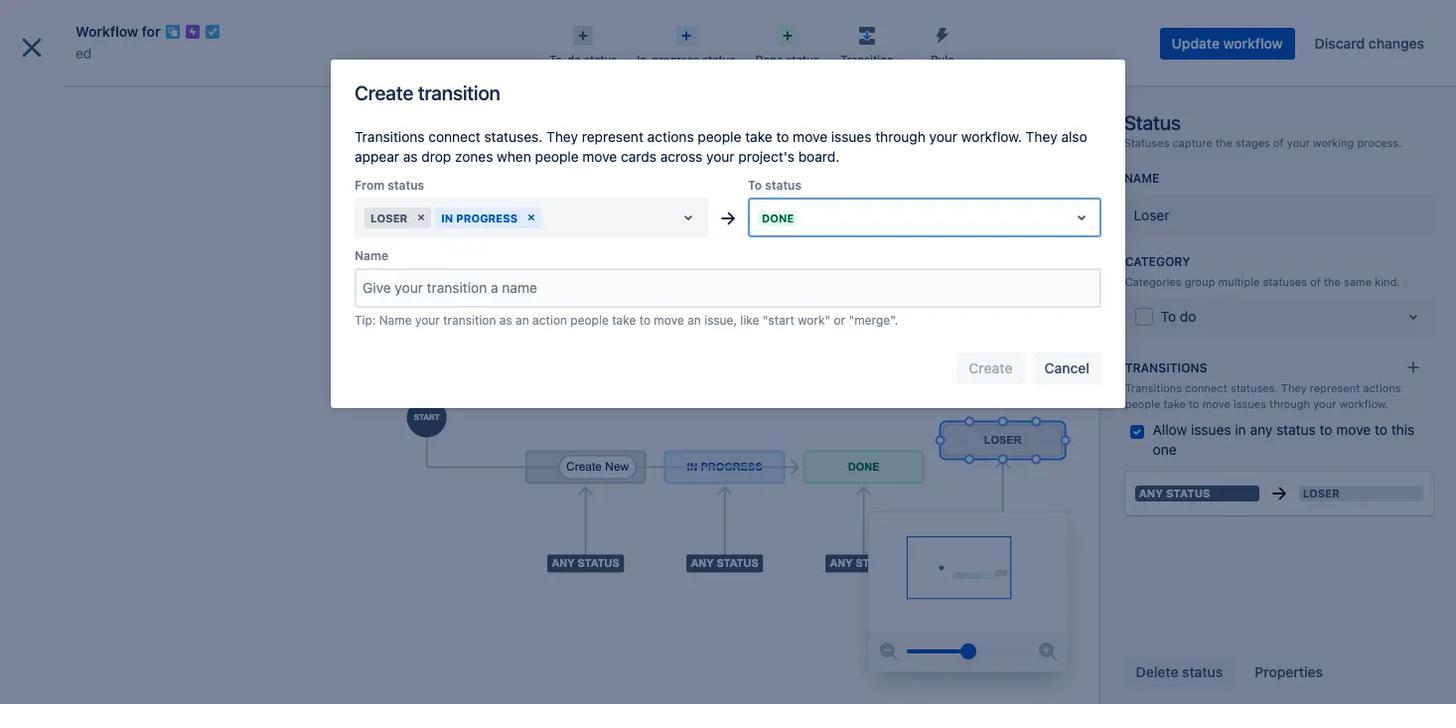 Task type: describe. For each thing, give the bounding box(es) containing it.
transitions connect statuses. they represent actions people take to move issues through your workflow.
[[1125, 382, 1401, 410]]

group
[[1185, 275, 1215, 288]]

status statuses capture the stages of your working process.
[[1124, 111, 1402, 149]]

stages
[[1236, 136, 1270, 149]]

in
[[441, 211, 453, 224]]

connect for transitions connect statuses. they represent actions people take to move issues through your workflow.
[[1185, 382, 1227, 395]]

rule button
[[905, 20, 980, 68]]

status inside allow issues in any status to move to this one
[[1276, 421, 1316, 438]]

actions for transitions connect statuses. they represent actions people take to move issues through your workflow.
[[1363, 382, 1401, 395]]

in-progress status
[[637, 53, 736, 66]]

in-progress status button
[[627, 20, 745, 68]]

statuses
[[1263, 275, 1307, 288]]

create transition dialog
[[331, 60, 1125, 408]]

done for done
[[762, 211, 794, 224]]

project's
[[738, 148, 795, 165]]

drop
[[421, 148, 451, 165]]

of for status
[[1273, 136, 1284, 149]]

when
[[497, 148, 531, 165]]

to-do status button
[[539, 20, 627, 68]]

1 vertical spatial name
[[355, 248, 388, 263]]

delete
[[1136, 664, 1179, 680]]

people up across
[[698, 128, 741, 145]]

move inside allow issues in any status to move to this one
[[1336, 421, 1371, 438]]

actions for transitions connect statuses. they represent actions people take to move issues through your workflow. they also appear as drop zones when people move cards across your project's board.
[[647, 128, 694, 145]]

to-do status
[[549, 53, 617, 66]]

transition button
[[829, 20, 905, 68]]

issues inside allow issues in any status to move to this one
[[1191, 421, 1231, 438]]

any
[[1250, 421, 1273, 438]]

update workflow button
[[1160, 28, 1295, 60]]

done for done status
[[755, 53, 783, 66]]

through for transitions connect statuses. they represent actions people take to move issues through your workflow. they also appear as drop zones when people move cards across your project's board.
[[875, 128, 926, 145]]

take for transitions connect statuses. they represent actions people take to move issues through your workflow.
[[1164, 397, 1186, 410]]

to for to do
[[1161, 308, 1176, 325]]

in-
[[637, 53, 652, 66]]

transitions connect statuses. they represent actions people take to move issues through your workflow. they also appear as drop zones when people move cards across your project's board.
[[355, 128, 1087, 165]]

close workflow editor image
[[16, 32, 48, 64]]

appear
[[355, 148, 399, 165]]

2 an from the left
[[688, 313, 701, 328]]

your right across
[[706, 148, 735, 165]]

to status
[[748, 178, 802, 193]]

status right from
[[388, 178, 424, 193]]

progress
[[652, 53, 699, 66]]

transition
[[841, 53, 894, 66]]

any
[[1139, 487, 1163, 499]]

create transition
[[355, 81, 500, 104]]

do for to
[[1180, 308, 1196, 325]]

work"
[[798, 313, 831, 328]]

zoom in image
[[1036, 640, 1059, 664]]

the inside status statuses capture the stages of your working process.
[[1216, 136, 1233, 149]]

status right progress
[[702, 53, 736, 66]]

the inside category categories group multiple statuses of the same kind.
[[1324, 275, 1341, 288]]

your inside transitions connect statuses. they represent actions people take to move issues through your workflow.
[[1313, 397, 1336, 410]]

changes
[[1369, 35, 1424, 52]]

status inside button
[[1182, 664, 1223, 680]]

process.
[[1357, 136, 1402, 149]]

allow issues in any status to move to this one
[[1153, 421, 1415, 458]]

create transition image
[[1405, 360, 1421, 376]]

open image for loser
[[676, 206, 700, 229]]

done status
[[755, 53, 819, 66]]

your inside status statuses capture the stages of your working process.
[[1287, 136, 1310, 149]]

tip: name your transition as an action people take to move an issue, like "start work" or "merge".
[[355, 313, 898, 328]]

cards
[[621, 148, 657, 165]]

1 vertical spatial ed
[[60, 86, 76, 103]]

create banner
[[0, 0, 1456, 56]]

category categories group multiple statuses of the same kind.
[[1125, 254, 1400, 288]]

statuses. for transitions connect statuses. they represent actions people take to move issues through your workflow. they also appear as drop zones when people move cards across your project's board.
[[484, 128, 543, 145]]

tip:
[[355, 313, 376, 328]]

ed inside status dialog
[[75, 45, 92, 62]]

primary element
[[12, 0, 1079, 55]]

"merge".
[[849, 313, 898, 328]]

take for transitions connect statuses. they represent actions people take to move issues through your workflow. they also appear as drop zones when people move cards across your project's board.
[[745, 128, 772, 145]]

Name field
[[357, 270, 1100, 306]]

people inside transitions connect statuses. they represent actions people take to move issues through your workflow.
[[1125, 397, 1160, 410]]

working
[[1313, 136, 1354, 149]]

people right action
[[570, 313, 609, 328]]

delete status button
[[1124, 657, 1235, 688]]

status down project's
[[765, 178, 802, 193]]

to inside "transitions connect statuses. they represent actions people take to move issues through your workflow. they also appear as drop zones when people move cards across your project's board."
[[776, 128, 789, 145]]

update workflow
[[1172, 35, 1283, 52]]

your right tip:
[[415, 313, 440, 328]]

in progress
[[441, 211, 518, 224]]

discard changes
[[1315, 35, 1424, 52]]

issue,
[[704, 313, 737, 328]]

or
[[834, 313, 845, 328]]

from
[[355, 178, 385, 193]]

like
[[740, 313, 759, 328]]

kind.
[[1375, 275, 1400, 288]]



Task type: locate. For each thing, give the bounding box(es) containing it.
status
[[584, 53, 617, 66], [702, 53, 736, 66], [786, 53, 819, 66], [388, 178, 424, 193], [765, 178, 802, 193], [1276, 421, 1316, 438], [1182, 664, 1223, 680]]

through
[[875, 128, 926, 145], [1270, 397, 1310, 410]]

0 horizontal spatial statuses.
[[484, 128, 543, 145]]

workflow. inside "transitions connect statuses. they represent actions people take to move issues through your workflow. they also appear as drop zones when people move cards across your project's board."
[[961, 128, 1022, 145]]

1 horizontal spatial they
[[1026, 128, 1058, 145]]

of for category
[[1310, 275, 1321, 288]]

0 vertical spatial the
[[1216, 136, 1233, 149]]

statuses
[[1124, 136, 1170, 149]]

2 vertical spatial name
[[379, 313, 412, 328]]

1 horizontal spatial of
[[1310, 275, 1321, 288]]

1 vertical spatial actions
[[1363, 382, 1401, 395]]

issues up in
[[1234, 397, 1266, 410]]

category
[[1125, 254, 1190, 269]]

to-
[[549, 53, 567, 66]]

0 horizontal spatial take
[[612, 313, 636, 328]]

actions up across
[[647, 128, 694, 145]]

done right in-progress status
[[755, 53, 783, 66]]

status
[[1124, 111, 1181, 134], [1166, 487, 1210, 499]]

1 vertical spatial transition
[[443, 313, 496, 328]]

issues up "board."
[[831, 128, 872, 145]]

cancel button
[[1033, 353, 1102, 385]]

0 horizontal spatial through
[[875, 128, 926, 145]]

0 horizontal spatial clear image
[[413, 210, 429, 225]]

0 horizontal spatial to
[[748, 178, 762, 193]]

0 horizontal spatial connect
[[428, 128, 481, 145]]

delete status
[[1136, 664, 1223, 680]]

from status
[[355, 178, 424, 193]]

1 an from the left
[[516, 313, 529, 328]]

issues for transitions connect statuses. they represent actions people take to move issues through your workflow. they also appear as drop zones when people move cards across your project's board.
[[831, 128, 872, 145]]

1 vertical spatial of
[[1310, 275, 1321, 288]]

0 horizontal spatial workflow.
[[961, 128, 1022, 145]]

name up tip:
[[355, 248, 388, 263]]

1 horizontal spatial represent
[[1310, 382, 1360, 395]]

name inside status dialog
[[1124, 171, 1160, 185]]

do for to-
[[567, 53, 581, 66]]

connect up 'drop'
[[428, 128, 481, 145]]

0 vertical spatial through
[[875, 128, 926, 145]]

1 vertical spatial represent
[[1310, 382, 1360, 395]]

0 vertical spatial transition
[[418, 81, 500, 104]]

take inside "transitions connect statuses. they represent actions people take to move issues through your workflow. they also appear as drop zones when people move cards across your project's board."
[[745, 128, 772, 145]]

0 vertical spatial ed
[[75, 45, 92, 62]]

0 horizontal spatial of
[[1273, 136, 1284, 149]]

take right action
[[612, 313, 636, 328]]

1 horizontal spatial clear image
[[524, 210, 539, 225]]

ed
[[75, 45, 92, 62], [60, 86, 76, 103]]

represent for transitions connect statuses. they represent actions people take to move issues through your workflow. they also appear as drop zones when people move cards across your project's board.
[[582, 128, 644, 145]]

1 horizontal spatial connect
[[1185, 382, 1227, 395]]

0 vertical spatial connect
[[428, 128, 481, 145]]

ed down workflow
[[75, 45, 92, 62]]

transitions down to do
[[1125, 361, 1207, 376]]

loser
[[1134, 206, 1170, 223], [371, 211, 407, 224], [1303, 487, 1340, 499]]

status right any
[[1166, 487, 1210, 499]]

2 open image from the left
[[1070, 206, 1094, 229]]

create up appear
[[355, 81, 413, 104]]

loser up category at the right top
[[1134, 206, 1170, 223]]

your down rule in the top of the page
[[929, 128, 958, 145]]

do inside "popup button"
[[567, 53, 581, 66]]

2 vertical spatial issues
[[1191, 421, 1231, 438]]

status inside "popup button"
[[584, 53, 617, 66]]

0 vertical spatial name
[[1124, 171, 1160, 185]]

board.
[[798, 148, 840, 165]]

1 open image from the left
[[676, 206, 700, 229]]

as
[[403, 148, 418, 165], [499, 313, 512, 328]]

you're in the workflow viewfinder, use the arrow keys to move it element
[[869, 513, 1067, 632]]

any status
[[1139, 487, 1210, 499]]

Search field
[[1079, 11, 1277, 43]]

0 horizontal spatial create
[[355, 81, 413, 104]]

your left working
[[1287, 136, 1310, 149]]

of inside category categories group multiple statuses of the same kind.
[[1310, 275, 1321, 288]]

people
[[698, 128, 741, 145], [535, 148, 579, 165], [570, 313, 609, 328], [1125, 397, 1160, 410]]

they left also
[[1026, 128, 1058, 145]]

allow
[[1153, 421, 1187, 438]]

1 horizontal spatial as
[[499, 313, 512, 328]]

status down create button
[[786, 53, 819, 66]]

1 vertical spatial connect
[[1185, 382, 1227, 395]]

statuses. up any
[[1231, 382, 1278, 395]]

connect inside "transitions connect statuses. they represent actions people take to move issues through your workflow. they also appear as drop zones when people move cards across your project's board."
[[428, 128, 481, 145]]

1 vertical spatial create
[[355, 81, 413, 104]]

connect
[[428, 128, 481, 145], [1185, 382, 1227, 395]]

people right when
[[535, 148, 579, 165]]

name
[[1124, 171, 1160, 185], [355, 248, 388, 263], [379, 313, 412, 328]]

they down "to-"
[[546, 128, 578, 145]]

0 horizontal spatial loser
[[371, 211, 407, 224]]

status up statuses
[[1124, 111, 1181, 134]]

clear image for in progress
[[524, 210, 539, 225]]

0 horizontal spatial as
[[403, 148, 418, 165]]

1 vertical spatial issues
[[1234, 397, 1266, 410]]

of right statuses
[[1310, 275, 1321, 288]]

open image down across
[[676, 206, 700, 229]]

statuses.
[[484, 128, 543, 145], [1231, 382, 1278, 395]]

transitions up the allow at the bottom
[[1125, 382, 1182, 395]]

0 horizontal spatial open image
[[676, 206, 700, 229]]

statuses. inside "transitions connect statuses. they represent actions people take to move issues through your workflow. they also appear as drop zones when people move cards across your project's board."
[[484, 128, 543, 145]]

transition left action
[[443, 313, 496, 328]]

create button
[[791, 11, 859, 43]]

workflow.
[[961, 128, 1022, 145], [1340, 397, 1389, 410]]

0 vertical spatial status
[[1124, 111, 1181, 134]]

through inside transitions connect statuses. they represent actions people take to move issues through your workflow.
[[1270, 397, 1310, 410]]

multiple
[[1218, 275, 1260, 288]]

for
[[142, 23, 160, 40]]

workflow. up allow issues in any status to move to this one
[[1340, 397, 1389, 410]]

workflow
[[75, 23, 138, 40]]

statuses. up when
[[484, 128, 543, 145]]

do down group
[[1180, 308, 1196, 325]]

clear image
[[413, 210, 429, 225], [524, 210, 539, 225]]

2 vertical spatial transitions
[[1125, 382, 1182, 395]]

1 vertical spatial statuses.
[[1231, 382, 1278, 395]]

take
[[745, 128, 772, 145], [612, 313, 636, 328], [1164, 397, 1186, 410]]

0 horizontal spatial represent
[[582, 128, 644, 145]]

0 horizontal spatial issues
[[831, 128, 872, 145]]

done inside create transition "dialog"
[[762, 211, 794, 224]]

done down to status
[[762, 211, 794, 224]]

1 horizontal spatial through
[[1270, 397, 1310, 410]]

issues inside transitions connect statuses. they represent actions people take to move issues through your workflow.
[[1234, 397, 1266, 410]]

0 horizontal spatial the
[[1216, 136, 1233, 149]]

clear image right progress
[[524, 210, 539, 225]]

create
[[803, 18, 847, 35], [355, 81, 413, 104]]

0 vertical spatial create
[[803, 18, 847, 35]]

done inside popup button
[[755, 53, 783, 66]]

transitions for transitions connect statuses. they represent actions people take to move issues through your workflow. they also appear as drop zones when people move cards across your project's board.
[[355, 128, 425, 145]]

issues left in
[[1191, 421, 1231, 438]]

1 horizontal spatial loser
[[1134, 206, 1170, 223]]

across
[[660, 148, 703, 165]]

to do
[[1161, 308, 1196, 325]]

action
[[533, 313, 567, 328]]

1 horizontal spatial an
[[688, 313, 701, 328]]

open image
[[676, 206, 700, 229], [1070, 206, 1094, 229]]

of inside status statuses capture the stages of your working process.
[[1273, 136, 1284, 149]]

through up allow issues in any status to move to this one
[[1270, 397, 1310, 410]]

2 horizontal spatial loser
[[1303, 487, 1340, 499]]

categories
[[1125, 275, 1182, 288]]

discard
[[1315, 35, 1365, 52]]

do left in-
[[567, 53, 581, 66]]

an left issue,
[[688, 313, 701, 328]]

rule
[[931, 53, 954, 66]]

done
[[755, 53, 783, 66], [762, 211, 794, 224]]

create for create
[[803, 18, 847, 35]]

name down statuses
[[1124, 171, 1160, 185]]

progress
[[456, 211, 518, 224]]

transitions
[[355, 128, 425, 145], [1125, 361, 1207, 376], [1125, 382, 1182, 395]]

they
[[546, 128, 578, 145], [1026, 128, 1058, 145], [1281, 382, 1307, 395]]

1 vertical spatial to
[[1161, 308, 1176, 325]]

same
[[1344, 275, 1372, 288]]

0 vertical spatial do
[[567, 53, 581, 66]]

ed link
[[75, 42, 92, 66]]

2 clear image from the left
[[524, 210, 539, 225]]

transitions for transitions connect statuses. they represent actions people take to move issues through your workflow.
[[1125, 382, 1182, 395]]

1 horizontal spatial workflow.
[[1340, 397, 1389, 410]]

transitions inside transitions connect statuses. they represent actions people take to move issues through your workflow.
[[1125, 382, 1182, 395]]

1 horizontal spatial take
[[745, 128, 772, 145]]

1 vertical spatial status
[[1166, 487, 1210, 499]]

connect inside transitions connect statuses. they represent actions people take to move issues through your workflow.
[[1185, 382, 1227, 395]]

0 vertical spatial take
[[745, 128, 772, 145]]

zoom out image
[[877, 640, 901, 664]]

0 vertical spatial represent
[[582, 128, 644, 145]]

transitions inside "transitions connect statuses. they represent actions people take to move issues through your workflow. they also appear as drop zones when people move cards across your project's board."
[[355, 128, 425, 145]]

open image for done
[[1070, 206, 1094, 229]]

0 vertical spatial actions
[[647, 128, 694, 145]]

create for create transition
[[355, 81, 413, 104]]

transition
[[418, 81, 500, 104], [443, 313, 496, 328]]

represent
[[582, 128, 644, 145], [1310, 382, 1360, 395]]

clear image left in
[[413, 210, 429, 225]]

take inside transitions connect statuses. they represent actions people take to move issues through your workflow.
[[1164, 397, 1186, 410]]

Zoom level range field
[[907, 632, 1030, 671]]

1 horizontal spatial open image
[[1070, 206, 1094, 229]]

ed down ed link
[[60, 86, 76, 103]]

status right any
[[1276, 421, 1316, 438]]

in
[[1235, 421, 1246, 438]]

as left action
[[499, 313, 512, 328]]

move
[[793, 128, 828, 145], [582, 148, 617, 165], [654, 313, 684, 328], [1203, 397, 1230, 410], [1336, 421, 1371, 438]]

0 horizontal spatial an
[[516, 313, 529, 328]]

workflow for
[[75, 23, 160, 40]]

create up done status
[[803, 18, 847, 35]]

1 vertical spatial do
[[1180, 308, 1196, 325]]

status inside status statuses capture the stages of your working process.
[[1124, 111, 1181, 134]]

represent for transitions connect statuses. they represent actions people take to move issues through your workflow.
[[1310, 382, 1360, 395]]

this
[[1391, 421, 1415, 438]]

1 clear image from the left
[[413, 210, 429, 225]]

0 vertical spatial statuses.
[[484, 128, 543, 145]]

zones
[[455, 148, 493, 165]]

issues
[[831, 128, 872, 145], [1234, 397, 1266, 410], [1191, 421, 1231, 438]]

they inside transitions connect statuses. they represent actions people take to move issues through your workflow.
[[1281, 382, 1307, 395]]

statuses. for transitions connect statuses. they represent actions people take to move issues through your workflow.
[[1231, 382, 1278, 395]]

1 vertical spatial take
[[612, 313, 636, 328]]

workflow. for transitions connect statuses. they represent actions people take to move issues through your workflow.
[[1340, 397, 1389, 410]]

2 horizontal spatial take
[[1164, 397, 1186, 410]]

statuses. inside transitions connect statuses. they represent actions people take to move issues through your workflow.
[[1231, 382, 1278, 395]]

through for transitions connect statuses. they represent actions people take to move issues through your workflow.
[[1270, 397, 1310, 410]]

to down project's
[[748, 178, 762, 193]]

1 vertical spatial transitions
[[1125, 361, 1207, 376]]

an
[[516, 313, 529, 328], [688, 313, 701, 328]]

0 vertical spatial issues
[[831, 128, 872, 145]]

to
[[748, 178, 762, 193], [1161, 308, 1176, 325]]

2 vertical spatial take
[[1164, 397, 1186, 410]]

loser down allow issues in any status to move to this one
[[1303, 487, 1340, 499]]

"start
[[763, 313, 794, 328]]

1 horizontal spatial actions
[[1363, 382, 1401, 395]]

through down transition
[[875, 128, 926, 145]]

status dialog
[[0, 0, 1456, 704]]

they up allow issues in any status to move to this one
[[1281, 382, 1307, 395]]

open image
[[1401, 305, 1425, 329]]

open image down also
[[1070, 206, 1094, 229]]

1 horizontal spatial create
[[803, 18, 847, 35]]

1 vertical spatial the
[[1324, 275, 1341, 288]]

to
[[776, 128, 789, 145], [639, 313, 651, 328], [1189, 397, 1199, 410], [1320, 421, 1333, 438], [1375, 421, 1388, 438]]

actions inside "transitions connect statuses. they represent actions people take to move issues through your workflow. they also appear as drop zones when people move cards across your project's board."
[[647, 128, 694, 145]]

0 vertical spatial as
[[403, 148, 418, 165]]

loser inside create transition "dialog"
[[371, 211, 407, 224]]

capture
[[1173, 136, 1213, 149]]

create inside button
[[803, 18, 847, 35]]

workflow. left also
[[961, 128, 1022, 145]]

an left action
[[516, 313, 529, 328]]

people up the allow at the bottom
[[1125, 397, 1160, 410]]

status right "to-"
[[584, 53, 617, 66]]

actions inside transitions connect statuses. they represent actions people take to move issues through your workflow.
[[1363, 382, 1401, 395]]

2 horizontal spatial issues
[[1234, 397, 1266, 410]]

to for to status
[[748, 178, 762, 193]]

properties
[[1255, 664, 1323, 680]]

your up allow issues in any status to move to this one
[[1313, 397, 1336, 410]]

one
[[1153, 441, 1177, 458]]

through inside "transitions connect statuses. they represent actions people take to move issues through your workflow. they also appear as drop zones when people move cards across your project's board."
[[875, 128, 926, 145]]

0 vertical spatial of
[[1273, 136, 1284, 149]]

transitions up appear
[[355, 128, 425, 145]]

to inside status dialog
[[1161, 308, 1176, 325]]

group
[[8, 364, 230, 471], [8, 364, 230, 418], [8, 418, 230, 471]]

jira software image
[[52, 15, 185, 39], [52, 15, 185, 39]]

1 horizontal spatial do
[[1180, 308, 1196, 325]]

actions
[[647, 128, 694, 145], [1363, 382, 1401, 395]]

to down categories
[[1161, 308, 1176, 325]]

loser down from status
[[371, 211, 407, 224]]

take up the allow at the bottom
[[1164, 397, 1186, 410]]

cancel
[[1045, 360, 1090, 377]]

done status button
[[745, 20, 829, 68]]

represent inside "transitions connect statuses. they represent actions people take to move issues through your workflow. they also appear as drop zones when people move cards across your project's board."
[[582, 128, 644, 145]]

of right stages
[[1273, 136, 1284, 149]]

0 horizontal spatial actions
[[647, 128, 694, 145]]

the left stages
[[1216, 136, 1233, 149]]

2 horizontal spatial they
[[1281, 382, 1307, 395]]

represent up allow issues in any status to move to this one
[[1310, 382, 1360, 395]]

1 vertical spatial through
[[1270, 397, 1310, 410]]

of
[[1273, 136, 1284, 149], [1310, 275, 1321, 288]]

they for transitions connect statuses. they represent actions people take to move issues through your workflow.
[[1281, 382, 1307, 395]]

take up project's
[[745, 128, 772, 145]]

0 horizontal spatial they
[[546, 128, 578, 145]]

0 horizontal spatial do
[[567, 53, 581, 66]]

issues for transitions connect statuses. they represent actions people take to move issues through your workflow.
[[1234, 397, 1266, 410]]

1 vertical spatial as
[[499, 313, 512, 328]]

name right tip:
[[379, 313, 412, 328]]

1 vertical spatial done
[[762, 211, 794, 224]]

as inside "transitions connect statuses. they represent actions people take to move issues through your workflow. they also appear as drop zones when people move cards across your project's board."
[[403, 148, 418, 165]]

the left same
[[1324, 275, 1341, 288]]

also
[[1061, 128, 1087, 145]]

clear image for loser
[[413, 210, 429, 225]]

represent inside transitions connect statuses. they represent actions people take to move issues through your workflow.
[[1310, 382, 1360, 395]]

1 horizontal spatial statuses.
[[1231, 382, 1278, 395]]

workflow. for transitions connect statuses. they represent actions people take to move issues through your workflow. they also appear as drop zones when people move cards across your project's board.
[[961, 128, 1022, 145]]

0 vertical spatial to
[[748, 178, 762, 193]]

discard changes button
[[1303, 28, 1436, 60]]

status right delete on the right
[[1182, 664, 1223, 680]]

1 horizontal spatial to
[[1161, 308, 1176, 325]]

1 horizontal spatial issues
[[1191, 421, 1231, 438]]

they for transitions connect statuses. they represent actions people take to move issues through your workflow. they also appear as drop zones when people move cards across your project's board.
[[546, 128, 578, 145]]

workflow. inside transitions connect statuses. they represent actions people take to move issues through your workflow.
[[1340, 397, 1389, 410]]

0 vertical spatial workflow.
[[961, 128, 1022, 145]]

properties button
[[1243, 657, 1335, 688]]

to inside transitions connect statuses. they represent actions people take to move issues through your workflow.
[[1189, 397, 1199, 410]]

1 horizontal spatial the
[[1324, 275, 1341, 288]]

workflow
[[1223, 35, 1283, 52]]

1 vertical spatial workflow.
[[1340, 397, 1389, 410]]

as left 'drop'
[[403, 148, 418, 165]]

0 vertical spatial done
[[755, 53, 783, 66]]

0 vertical spatial transitions
[[355, 128, 425, 145]]

actions up "this"
[[1363, 382, 1401, 395]]

transition up zones
[[418, 81, 500, 104]]

update
[[1172, 35, 1220, 52]]

connect up the allow at the bottom
[[1185, 382, 1227, 395]]

create inside "dialog"
[[355, 81, 413, 104]]

connect for transitions connect statuses. they represent actions people take to move issues through your workflow. they also appear as drop zones when people move cards across your project's board.
[[428, 128, 481, 145]]

to inside create transition "dialog"
[[748, 178, 762, 193]]

represent up cards
[[582, 128, 644, 145]]

issues inside "transitions connect statuses. they represent actions people take to move issues through your workflow. they also appear as drop zones when people move cards across your project's board."
[[831, 128, 872, 145]]

move inside transitions connect statuses. they represent actions people take to move issues through your workflow.
[[1203, 397, 1230, 410]]



Task type: vqa. For each thing, say whether or not it's contained in the screenshot.
leftmost workflow.
yes



